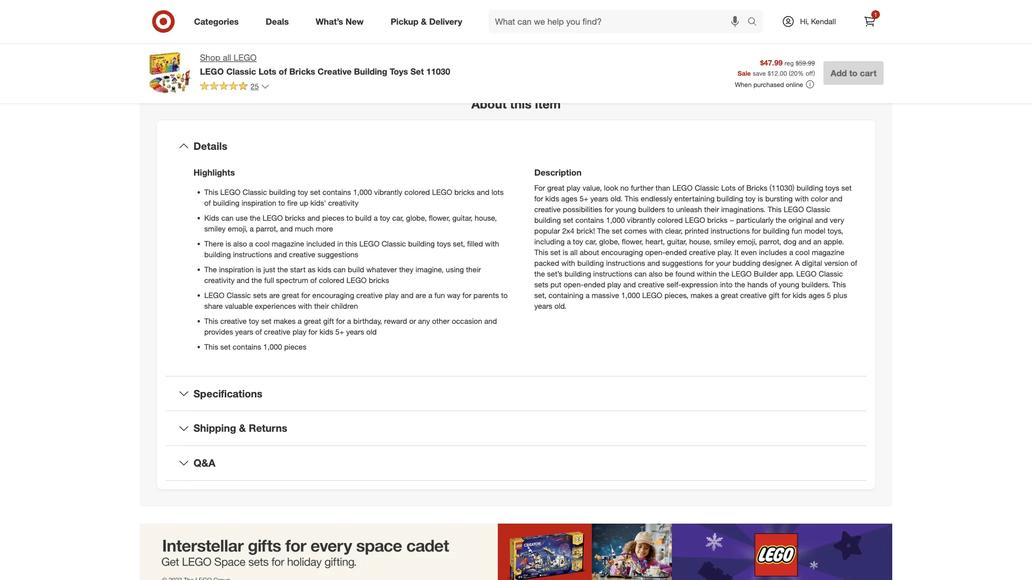 Task type: describe. For each thing, give the bounding box(es) containing it.
lego classic lots of bricks creative building toys set 11030, 5 of 8 image
[[148, 0, 322, 38]]

be
[[665, 269, 674, 279]]

smiley inside kids can use the lego bricks and pieces to build a toy car, globe, flower, guitar, house, smiley emoji, a parrot, and much more
[[204, 224, 226, 234]]

sets inside lego classic sets are great for encouraging creative play and are a fun way for parents to share valuable experiences with their children
[[253, 291, 267, 300]]

also inside there is also a cool magazine included in this lego classic building toys set, filled with building instructions and creative suggestions
[[233, 239, 247, 249]]

way
[[447, 291, 461, 300]]

packed
[[535, 259, 560, 268]]

is down including
[[563, 248, 569, 257]]

about
[[580, 248, 600, 257]]

their inside description for great play value, look no further than lego classic lots of bricks (11030) building toys set for kids ages 5+ years old. this endlessly entertaining building toy is bursting with color and creative possibilities for young builders to unleash their imaginations.  this lego classic building set contains 1,000 vibrantly colored lego bricks – particularly the original and very popular 2x4 brick! the set comes with clear, printed instructions for building fun model toys, including a toy car, globe, flower, heart, guitar, house, smiley emoji, parrot, dog and an apple. this set is all about encouraging open-ended creative play. it even includes a cool magazine packed with building instructions and suggestions for your budding designer. a digital version of the set's building instructions can also be found within the lego builder app.  lego classic sets put open-ended play and creative self-expression into the hands of young builders. this set, containing a massive 1,000 lego pieces, makes a great creative gift for kids ages 5 plus years old.
[[705, 205, 720, 214]]

containing
[[549, 291, 584, 300]]

)
[[814, 69, 816, 77]]

imagine,
[[416, 265, 444, 274]]

set
[[411, 66, 424, 77]]

and up much
[[308, 213, 320, 223]]

& for pickup
[[421, 16, 427, 27]]

designer.
[[763, 259, 793, 268]]

filled
[[467, 239, 483, 249]]

building up dog
[[764, 226, 790, 236]]

0 horizontal spatial old.
[[555, 302, 567, 311]]

with left color
[[795, 194, 809, 204]]

1 horizontal spatial young
[[779, 280, 800, 290]]

use
[[236, 213, 248, 223]]

for
[[535, 183, 546, 193]]

instructions down the –
[[711, 226, 750, 236]]

description
[[535, 168, 582, 178]]

the right into
[[735, 280, 746, 290]]

hi, kendall
[[801, 17, 836, 26]]

classic down version
[[819, 269, 844, 279]]

0 vertical spatial this
[[510, 96, 532, 111]]

2 are from the left
[[416, 291, 426, 300]]

building right the 'set's'
[[565, 269, 592, 279]]

occasion
[[452, 317, 483, 326]]

a
[[796, 259, 800, 268]]

to inside kids can use the lego bricks and pieces to build a toy car, globe, flower, guitar, house, smiley emoji, a parrot, and much more
[[347, 213, 353, 223]]

%
[[798, 69, 804, 77]]

building up popular
[[535, 216, 561, 225]]

for down children
[[336, 317, 345, 326]]

experiences
[[255, 302, 296, 311]]

kids'
[[311, 198, 326, 208]]

1,000 inside this lego classic building toy set contains 1,000 vibrantly colored lego bricks and lots of building inspiration to fire up kids' creativity
[[353, 188, 372, 197]]

when
[[735, 80, 752, 89]]

and left an
[[799, 237, 812, 247]]

is inside the inspiration is just the start as kids can build whatever they imagine, using their creativity and the full spectrum of colored lego bricks
[[256, 265, 261, 274]]

gift inside this creative toy set makes a great gift for a birthday, reward or any other occasion and provides years of creative play for kids 5+ years old
[[323, 317, 334, 326]]

0 vertical spatial ages
[[562, 194, 578, 204]]

purchased
[[754, 80, 785, 89]]

1 are from the left
[[269, 291, 280, 300]]

great inside lego classic sets are great for encouraging creative play and are a fun way for parents to share valuable experiences with their children
[[282, 291, 299, 300]]

other
[[432, 317, 450, 326]]

to inside description for great play value, look no further than lego classic lots of bricks (11030) building toys set for kids ages 5+ years old. this endlessly entertaining building toy is bursting with color and creative possibilities for young builders to unleash their imaginations.  this lego classic building set contains 1,000 vibrantly colored lego bricks – particularly the original and very popular 2x4 brick! the set comes with clear, printed instructions for building fun model toys, including a toy car, globe, flower, heart, guitar, house, smiley emoji, parrot, dog and an apple. this set is all about encouraging open-ended creative play. it even includes a cool magazine packed with building instructions and suggestions for your budding designer. a digital version of the set's building instructions can also be found within the lego builder app.  lego classic sets put open-ended play and creative self-expression into the hands of young builders. this set, containing a massive 1,000 lego pieces, makes a great creative gift for kids ages 5 plus years old.
[[668, 205, 674, 214]]

1 vertical spatial ages
[[809, 291, 825, 300]]

imaginations.
[[722, 205, 766, 214]]

and left the self-
[[624, 280, 636, 290]]

the right just on the top
[[278, 265, 288, 274]]

kids down builders.
[[793, 291, 807, 300]]

there is also a cool magazine included in this lego classic building toys set, filled with building instructions and creative suggestions
[[204, 239, 499, 259]]

colored inside this lego classic building toy set contains 1,000 vibrantly colored lego bricks and lots of building inspiration to fire up kids' creativity
[[405, 188, 430, 197]]

this inside there is also a cool magazine included in this lego classic building toys set, filled with building instructions and creative suggestions
[[346, 239, 358, 249]]

for down for at the top right of the page
[[535, 194, 544, 204]]

car, inside description for great play value, look no further than lego classic lots of bricks (11030) building toys set for kids ages 5+ years old. this endlessly entertaining building toy is bursting with color and creative possibilities for young builders to unleash their imaginations.  this lego classic building set contains 1,000 vibrantly colored lego bricks – particularly the original and very popular 2x4 brick! the set comes with clear, printed instructions for building fun model toys, including a toy car, globe, flower, heart, guitar, house, smiley emoji, parrot, dog and an apple. this set is all about encouraging open-ended creative play. it even includes a cool magazine packed with building instructions and suggestions for your budding designer. a digital version of the set's building instructions can also be found within the lego builder app.  lego classic sets put open-ended play and creative self-expression into the hands of young builders. this set, containing a massive 1,000 lego pieces, makes a great creative gift for kids ages 5 plus years old.
[[586, 237, 597, 247]]

off
[[806, 69, 814, 77]]

the inside kids can use the lego bricks and pieces to build a toy car, globe, flower, guitar, house, smiley emoji, a parrot, and much more
[[250, 213, 261, 223]]

this down bursting
[[768, 205, 782, 214]]

this down provides
[[204, 343, 218, 352]]

to inside this lego classic building toy set contains 1,000 vibrantly colored lego bricks and lots of building inspiration to fire up kids' creativity
[[279, 198, 285, 208]]

toys inside there is also a cool magazine included in this lego classic building toys set, filled with building instructions and creative suggestions
[[437, 239, 451, 249]]

deals link
[[257, 10, 302, 33]]

spectrum
[[276, 276, 308, 285]]

kids
[[204, 213, 219, 223]]

set, inside there is also a cool magazine included in this lego classic building toys set, filled with building instructions and creative suggestions
[[453, 239, 465, 249]]

0 vertical spatial young
[[616, 205, 637, 214]]

the left full
[[252, 276, 262, 285]]

creative down 'valuable'
[[220, 317, 247, 326]]

specifications button
[[166, 377, 867, 411]]

set inside this creative toy set makes a great gift for a birthday, reward or any other occasion and provides years of creative play for kids 5+ years old
[[261, 317, 272, 326]]

set down provides
[[220, 343, 231, 352]]

also inside description for great play value, look no further than lego classic lots of bricks (11030) building toys set for kids ages 5+ years old. this endlessly entertaining building toy is bursting with color and creative possibilities for young builders to unleash their imaginations.  this lego classic building set contains 1,000 vibrantly colored lego bricks – particularly the original and very popular 2x4 brick! the set comes with clear, printed instructions for building fun model toys, including a toy car, globe, flower, heart, guitar, house, smiley emoji, parrot, dog and an apple. this set is all about encouraging open-ended creative play. it even includes a cool magazine packed with building instructions and suggestions for your budding designer. a digital version of the set's building instructions can also be found within the lego builder app.  lego classic sets put open-ended play and creative self-expression into the hands of young builders. this set, containing a massive 1,000 lego pieces, makes a great creative gift for kids ages 5 plus years old.
[[649, 269, 663, 279]]

pieces inside kids can use the lego bricks and pieces to build a toy car, globe, flower, guitar, house, smiley emoji, a parrot, and much more
[[322, 213, 345, 223]]

shipping
[[194, 423, 236, 435]]

toy down brick!
[[573, 237, 584, 247]]

inspiration inside the inspiration is just the start as kids can build whatever they imagine, using their creativity and the full spectrum of colored lego bricks
[[219, 265, 254, 274]]

and inside this creative toy set makes a great gift for a birthday, reward or any other occasion and provides years of creative play for kids 5+ years old
[[485, 317, 497, 326]]

for down app.
[[782, 291, 791, 300]]

for down spectrum
[[301, 291, 310, 300]]

they
[[399, 265, 414, 274]]

classic inside this lego classic building toy set contains 1,000 vibrantly colored lego bricks and lots of building inspiration to fire up kids' creativity
[[243, 188, 267, 197]]

guitar, inside kids can use the lego bricks and pieces to build a toy car, globe, flower, guitar, house, smiley emoji, a parrot, and much more
[[453, 213, 473, 223]]

new
[[346, 16, 364, 27]]

item
[[535, 96, 561, 111]]

creative up popular
[[535, 205, 561, 214]]

play inside this creative toy set makes a great gift for a birthday, reward or any other occasion and provides years of creative play for kids 5+ years old
[[293, 327, 307, 337]]

the left original
[[776, 216, 787, 225]]

set down including
[[551, 248, 561, 257]]

cool inside description for great play value, look no further than lego classic lots of bricks (11030) building toys set for kids ages 5+ years old. this endlessly entertaining building toy is bursting with color and creative possibilities for young builders to unleash their imaginations.  this lego classic building set contains 1,000 vibrantly colored lego bricks – particularly the original and very popular 2x4 brick! the set comes with clear, printed instructions for building fun model toys, including a toy car, globe, flower, heart, guitar, house, smiley emoji, parrot, dog and an apple. this set is all about encouraging open-ended creative play. it even includes a cool magazine packed with building instructions and suggestions for your budding designer. a digital version of the set's building instructions can also be found within the lego builder app.  lego classic sets put open-ended play and creative self-expression into the hands of young builders. this set, containing a massive 1,000 lego pieces, makes a great creative gift for kids ages 5 plus years old.
[[796, 248, 810, 257]]

a inside lego classic sets are great for encouraging creative play and are a fun way for parents to share valuable experiences with their children
[[429, 291, 433, 300]]

flower, inside kids can use the lego bricks and pieces to build a toy car, globe, flower, guitar, house, smiley emoji, a parrot, and much more
[[429, 213, 451, 223]]

digital
[[803, 259, 823, 268]]

for up within
[[705, 259, 714, 268]]

0 horizontal spatial open-
[[564, 280, 584, 290]]

can inside description for great play value, look no further than lego classic lots of bricks (11030) building toys set for kids ages 5+ years old. this endlessly entertaining building toy is bursting with color and creative possibilities for young builders to unleash their imaginations.  this lego classic building set contains 1,000 vibrantly colored lego bricks – particularly the original and very popular 2x4 brick! the set comes with clear, printed instructions for building fun model toys, including a toy car, globe, flower, heart, guitar, house, smiley emoji, parrot, dog and an apple. this set is all about encouraging open-ended creative play. it even includes a cool magazine packed with building instructions and suggestions for your budding designer. a digital version of the set's building instructions can also be found within the lego builder app.  lego classic sets put open-ended play and creative self-expression into the hands of young builders. this set, containing a massive 1,000 lego pieces, makes a great creative gift for kids ages 5 plus years old.
[[635, 269, 647, 279]]

any
[[418, 317, 430, 326]]

birthday,
[[354, 317, 382, 326]]

categories
[[194, 16, 239, 27]]

unleash
[[676, 205, 703, 214]]

encouraging inside lego classic sets are great for encouraging creative play and are a fun way for parents to share valuable experiences with their children
[[313, 291, 354, 300]]

0 horizontal spatial pieces
[[284, 343, 307, 352]]

popular
[[535, 226, 560, 236]]

for right way
[[463, 291, 472, 300]]

a inside there is also a cool magazine included in this lego classic building toys set, filled with building instructions and creative suggestions
[[249, 239, 253, 249]]

start
[[290, 265, 306, 274]]

when purchased online
[[735, 80, 804, 89]]

house, inside kids can use the lego bricks and pieces to build a toy car, globe, flower, guitar, house, smiley emoji, a parrot, and much more
[[475, 213, 497, 223]]

particularly
[[737, 216, 774, 225]]

instructions down the comes
[[606, 259, 646, 268]]

makes inside description for great play value, look no further than lego classic lots of bricks (11030) building toys set for kids ages 5+ years old. this endlessly entertaining building toy is bursting with color and creative possibilities for young builders to unleash their imaginations.  this lego classic building set contains 1,000 vibrantly colored lego bricks – particularly the original and very popular 2x4 brick! the set comes with clear, printed instructions for building fun model toys, including a toy car, globe, flower, heart, guitar, house, smiley emoji, parrot, dog and an apple. this set is all about encouraging open-ended creative play. it even includes a cool magazine packed with building instructions and suggestions for your budding designer. a digital version of the set's building instructions can also be found within the lego builder app.  lego classic sets put open-ended play and creative self-expression into the hands of young builders. this set, containing a massive 1,000 lego pieces, makes a great creative gift for kids ages 5 plus years old.
[[691, 291, 713, 300]]

classic inside lego classic sets are great for encouraging creative play and are a fun way for parents to share valuable experiences with their children
[[227, 291, 251, 300]]

is left bursting
[[758, 194, 764, 204]]

using
[[446, 265, 464, 274]]

creativity inside the inspiration is just the start as kids can build whatever they imagine, using their creativity and the full spectrum of colored lego bricks
[[204, 276, 235, 285]]

& for shipping
[[239, 423, 246, 435]]

building up kids
[[213, 198, 240, 208]]

emoji, inside description for great play value, look no further than lego classic lots of bricks (11030) building toys set for kids ages 5+ years old. this endlessly entertaining building toy is bursting with color and creative possibilities for young builders to unleash their imaginations.  this lego classic building set contains 1,000 vibrantly colored lego bricks – particularly the original and very popular 2x4 brick! the set comes with clear, printed instructions for building fun model toys, including a toy car, globe, flower, heart, guitar, house, smiley emoji, parrot, dog and an apple. this set is all about encouraging open-ended creative play. it even includes a cool magazine packed with building instructions and suggestions for your budding designer. a digital version of the set's building instructions can also be found within the lego builder app.  lego classic sets put open-ended play and creative self-expression into the hands of young builders. this set, containing a massive 1,000 lego pieces, makes a great creative gift for kids ages 5 plus years old.
[[738, 237, 758, 247]]

full
[[264, 276, 274, 285]]

this set contains 1,000 pieces
[[204, 343, 307, 352]]

is inside there is also a cool magazine included in this lego classic building toys set, filled with building instructions and creative suggestions
[[226, 239, 231, 249]]

valuable
[[225, 302, 253, 311]]

into
[[721, 280, 733, 290]]

gift inside description for great play value, look no further than lego classic lots of bricks (11030) building toys set for kids ages 5+ years old. this endlessly entertaining building toy is bursting with color and creative possibilities for young builders to unleash their imaginations.  this lego classic building set contains 1,000 vibrantly colored lego bricks – particularly the original and very popular 2x4 brick! the set comes with clear, printed instructions for building fun model toys, including a toy car, globe, flower, heart, guitar, house, smiley emoji, parrot, dog and an apple. this set is all about encouraging open-ended creative play. it even includes a cool magazine packed with building instructions and suggestions for your budding designer. a digital version of the set's building instructions can also be found within the lego builder app.  lego classic sets put open-ended play and creative self-expression into the hands of young builders. this set, containing a massive 1,000 lego pieces, makes a great creative gift for kids ages 5 plus years old.
[[769, 291, 780, 300]]

about
[[472, 96, 507, 111]]

building up fire
[[269, 188, 296, 197]]

lego inside there is also a cool magazine included in this lego classic building toys set, filled with building instructions and creative suggestions
[[360, 239, 380, 249]]

build for whatever
[[348, 265, 364, 274]]

car, inside kids can use the lego bricks and pieces to build a toy car, globe, flower, guitar, house, smiley emoji, a parrot, and much more
[[393, 213, 404, 223]]

the inside description for great play value, look no further than lego classic lots of bricks (11030) building toys set for kids ages 5+ years old. this endlessly entertaining building toy is bursting with color and creative possibilities for young builders to unleash their imaginations.  this lego classic building set contains 1,000 vibrantly colored lego bricks – particularly the original and very popular 2x4 brick! the set comes with clear, printed instructions for building fun model toys, including a toy car, globe, flower, heart, guitar, house, smiley emoji, parrot, dog and an apple. this set is all about encouraging open-ended creative play. it even includes a cool magazine packed with building instructions and suggestions for your budding designer. a digital version of the set's building instructions can also be found within the lego builder app.  lego classic sets put open-ended play and creative self-expression into the hands of young builders. this set, containing a massive 1,000 lego pieces, makes a great creative gift for kids ages 5 plus years old.
[[598, 226, 610, 236]]

0 vertical spatial old.
[[611, 194, 623, 204]]

set, inside description for great play value, look no further than lego classic lots of bricks (11030) building toys set for kids ages 5+ years old. this endlessly entertaining building toy is bursting with color and creative possibilities for young builders to unleash their imaginations.  this lego classic building set contains 1,000 vibrantly colored lego bricks – particularly the original and very popular 2x4 brick! the set comes with clear, printed instructions for building fun model toys, including a toy car, globe, flower, heart, guitar, house, smiley emoji, parrot, dog and an apple. this set is all about encouraging open-ended creative play. it even includes a cool magazine packed with building instructions and suggestions for your budding designer. a digital version of the set's building instructions can also be found within the lego builder app.  lego classic sets put open-ended play and creative self-expression into the hands of young builders. this set, containing a massive 1,000 lego pieces, makes a great creative gift for kids ages 5 plus years old.
[[535, 291, 547, 300]]

parrot, inside kids can use the lego bricks and pieces to build a toy car, globe, flower, guitar, house, smiley emoji, a parrot, and much more
[[256, 224, 278, 234]]

for down lego classic sets are great for encouraging creative play and are a fun way for parents to share valuable experiences with their children
[[309, 327, 318, 337]]

shipping & returns
[[194, 423, 287, 435]]

parents
[[474, 291, 499, 300]]

color
[[811, 194, 828, 204]]

1,000 down experiences
[[263, 343, 282, 352]]

fun inside lego classic sets are great for encouraging creative play and are a fun way for parents to share valuable experiences with their children
[[435, 291, 445, 300]]

creative
[[318, 66, 352, 77]]

with inside lego classic sets are great for encouraging creative play and are a fun way for parents to share valuable experiences with their children
[[298, 302, 312, 311]]

and up model
[[816, 216, 828, 225]]

of right version
[[851, 259, 858, 268]]

$47.99
[[761, 58, 783, 67]]

lego classic sets are great for encouraging creative play and are a fun way for parents to share valuable experiences with their children
[[204, 291, 508, 311]]

kids inside this creative toy set makes a great gift for a birthday, reward or any other occasion and provides years of creative play for kids 5+ years old
[[320, 327, 333, 337]]

creative down hands
[[741, 291, 767, 300]]

0 horizontal spatial contains
[[233, 343, 261, 352]]

magazine inside description for great play value, look no further than lego classic lots of bricks (11030) building toys set for kids ages 5+ years old. this endlessly entertaining building toy is bursting with color and creative possibilities for young builders to unleash their imaginations.  this lego classic building set contains 1,000 vibrantly colored lego bricks – particularly the original and very popular 2x4 brick! the set comes with clear, printed instructions for building fun model toys, including a toy car, globe, flower, heart, guitar, house, smiley emoji, parrot, dog and an apple. this set is all about encouraging open-ended creative play. it even includes a cool magazine packed with building instructions and suggestions for your budding designer. a digital version of the set's building instructions can also be found within the lego builder app.  lego classic sets put open-ended play and creative self-expression into the hands of young builders. this set, containing a massive 1,000 lego pieces, makes a great creative gift for kids ages 5 plus years old.
[[812, 248, 845, 257]]

this creative toy set makes a great gift for a birthday, reward or any other occasion and provides years of creative play for kids 5+ years old
[[204, 317, 497, 337]]

hi,
[[801, 17, 809, 26]]

$59.99
[[796, 59, 816, 67]]

provides
[[204, 327, 233, 337]]

the inspiration is just the start as kids can build whatever they imagine, using their creativity and the full spectrum of colored lego bricks
[[204, 265, 481, 285]]

to inside lego classic sets are great for encouraging creative play and are a fun way for parents to share valuable experiences with their children
[[501, 291, 508, 300]]

play left value,
[[567, 183, 581, 193]]

building
[[354, 66, 388, 77]]

set up very
[[842, 183, 852, 193]]

0 vertical spatial open-
[[646, 248, 666, 257]]

and right color
[[830, 194, 843, 204]]

globe, inside description for great play value, look no further than lego classic lots of bricks (11030) building toys set for kids ages 5+ years old. this endlessly entertaining building toy is bursting with color and creative possibilities for young builders to unleash their imaginations.  this lego classic building set contains 1,000 vibrantly colored lego bricks – particularly the original and very popular 2x4 brick! the set comes with clear, printed instructions for building fun model toys, including a toy car, globe, flower, heart, guitar, house, smiley emoji, parrot, dog and an apple. this set is all about encouraging open-ended creative play. it even includes a cool magazine packed with building instructions and suggestions for your budding designer. a digital version of the set's building instructions can also be found within the lego builder app.  lego classic sets put open-ended play and creative self-expression into the hands of young builders. this set, containing a massive 1,000 lego pieces, makes a great creative gift for kids ages 5 plus years old.
[[599, 237, 620, 247]]

creative left the self-
[[639, 280, 665, 290]]

creative up within
[[689, 248, 716, 257]]

set's
[[547, 269, 563, 279]]

the down "your"
[[719, 269, 730, 279]]

classic inside there is also a cool magazine included in this lego classic building toys set, filled with building instructions and creative suggestions
[[382, 239, 406, 249]]

original
[[789, 216, 814, 225]]

play inside lego classic sets are great for encouraging creative play and are a fun way for parents to share valuable experiences with their children
[[385, 291, 399, 300]]

1,000 right massive
[[622, 291, 641, 300]]

dog
[[784, 237, 797, 247]]

of inside this lego classic building toy set contains 1,000 vibrantly colored lego bricks and lots of building inspiration to fire up kids' creativity
[[204, 198, 211, 208]]

bricks inside this lego classic building toy set contains 1,000 vibrantly colored lego bricks and lots of building inspiration to fire up kids' creativity
[[455, 188, 475, 197]]

suggestions inside description for great play value, look no further than lego classic lots of bricks (11030) building toys set for kids ages 5+ years old. this endlessly entertaining building toy is bursting with color and creative possibilities for young builders to unleash their imaginations.  this lego classic building set contains 1,000 vibrantly colored lego bricks – particularly the original and very popular 2x4 brick! the set comes with clear, printed instructions for building fun model toys, including a toy car, globe, flower, heart, guitar, house, smiley emoji, parrot, dog and an apple. this set is all about encouraging open-ended creative play. it even includes a cool magazine packed with building instructions and suggestions for your budding designer. a digital version of the set's building instructions can also be found within the lego builder app.  lego classic sets put open-ended play and creative self-expression into the hands of young builders. this set, containing a massive 1,000 lego pieces, makes a great creative gift for kids ages 5 plus years old.
[[663, 259, 703, 268]]

contains inside this lego classic building toy set contains 1,000 vibrantly colored lego bricks and lots of building inspiration to fire up kids' creativity
[[323, 188, 351, 197]]

delivery
[[429, 16, 463, 27]]

heart,
[[646, 237, 665, 247]]

as
[[308, 265, 316, 274]]

years down value,
[[591, 194, 609, 204]]

lots inside description for great play value, look no further than lego classic lots of bricks (11030) building toys set for kids ages 5+ years old. this endlessly entertaining building toy is bursting with color and creative possibilities for young builders to unleash their imaginations.  this lego classic building set contains 1,000 vibrantly colored lego bricks – particularly the original and very popular 2x4 brick! the set comes with clear, printed instructions for building fun model toys, including a toy car, globe, flower, heart, guitar, house, smiley emoji, parrot, dog and an apple. this set is all about encouraging open-ended creative play. it even includes a cool magazine packed with building instructions and suggestions for your budding designer. a digital version of the set's building instructions can also be found within the lego builder app.  lego classic sets put open-ended play and creative self-expression into the hands of young builders. this set, containing a massive 1,000 lego pieces, makes a great creative gift for kids ages 5 plus years old.
[[722, 183, 736, 193]]

colored inside description for great play value, look no further than lego classic lots of bricks (11030) building toys set for kids ages 5+ years old. this endlessly entertaining building toy is bursting with color and creative possibilities for young builders to unleash their imaginations.  this lego classic building set contains 1,000 vibrantly colored lego bricks – particularly the original and very popular 2x4 brick! the set comes with clear, printed instructions for building fun model toys, including a toy car, globe, flower, heart, guitar, house, smiley emoji, parrot, dog and an apple. this set is all about encouraging open-ended creative play. it even includes a cool magazine packed with building instructions and suggestions for your budding designer. a digital version of the set's building instructions can also be found within the lego builder app.  lego classic sets put open-ended play and creative self-expression into the hands of young builders. this set, containing a massive 1,000 lego pieces, makes a great creative gift for kids ages 5 plus years old.
[[658, 216, 683, 225]]

there
[[204, 239, 224, 249]]

endlessly
[[641, 194, 673, 204]]

building down 'there'
[[204, 250, 231, 259]]

what's
[[316, 16, 343, 27]]

smiley inside description for great play value, look no further than lego classic lots of bricks (11030) building toys set for kids ages 5+ years old. this endlessly entertaining building toy is bursting with color and creative possibilities for young builders to unleash their imaginations.  this lego classic building set contains 1,000 vibrantly colored lego bricks – particularly the original and very popular 2x4 brick! the set comes with clear, printed instructions for building fun model toys, including a toy car, globe, flower, heart, guitar, house, smiley emoji, parrot, dog and an apple. this set is all about encouraging open-ended creative play. it even includes a cool magazine packed with building instructions and suggestions for your budding designer. a digital version of the set's building instructions can also be found within the lego builder app.  lego classic sets put open-ended play and creative self-expression into the hands of young builders. this set, containing a massive 1,000 lego pieces, makes a great creative gift for kids ages 5 plus years old.
[[714, 237, 736, 247]]

share
[[204, 302, 223, 311]]

globe, inside kids can use the lego bricks and pieces to build a toy car, globe, flower, guitar, house, smiley emoji, a parrot, and much more
[[406, 213, 427, 223]]

up
[[300, 198, 309, 208]]

1 link
[[859, 10, 882, 33]]

instructions up massive
[[594, 269, 633, 279]]

pickup
[[391, 16, 419, 27]]

set up '2x4'
[[563, 216, 574, 225]]

this down no
[[625, 194, 639, 204]]

specifications
[[194, 388, 263, 400]]

building up color
[[797, 183, 824, 193]]

years up 'this set contains 1,000 pieces'
[[235, 327, 253, 337]]

building up imagine,
[[408, 239, 435, 249]]

image gallery element
[[148, 0, 503, 71]]

years down put
[[535, 302, 553, 311]]

and down heart,
[[648, 259, 660, 268]]

more
[[316, 224, 333, 234]]

and left much
[[280, 224, 293, 234]]

instructions inside there is also a cool magazine included in this lego classic building toys set, filled with building instructions and creative suggestions
[[233, 250, 272, 259]]

set left the comes
[[612, 226, 623, 236]]

and inside there is also a cool magazine included in this lego classic building toys set, filled with building instructions and creative suggestions
[[274, 250, 287, 259]]



Task type: vqa. For each thing, say whether or not it's contained in the screenshot.
can in the The inspiration is just the start as kids can build whatever they imagine, using their creativity and the full spectrum of colored LEGO bricks
yes



Task type: locate. For each thing, give the bounding box(es) containing it.
value,
[[583, 183, 602, 193]]

1 vertical spatial parrot,
[[760, 237, 782, 247]]

1 vertical spatial this
[[346, 239, 358, 249]]

1,000 up kids can use the lego bricks and pieces to build a toy car, globe, flower, guitar, house, smiley emoji, a parrot, and much more
[[353, 188, 372, 197]]

put
[[551, 280, 562, 290]]

returns
[[249, 423, 287, 435]]

1 vertical spatial encouraging
[[313, 291, 354, 300]]

smiley up play.
[[714, 237, 736, 247]]

smiley down kids
[[204, 224, 226, 234]]

0 horizontal spatial &
[[239, 423, 246, 435]]

reward
[[384, 317, 407, 326]]

shop
[[200, 52, 221, 63]]

magazine down much
[[272, 239, 304, 249]]

0 vertical spatial colored
[[405, 188, 430, 197]]

0 horizontal spatial toys
[[437, 239, 451, 249]]

search
[[743, 17, 769, 28]]

0 horizontal spatial sets
[[253, 291, 267, 300]]

5+ inside description for great play value, look no further than lego classic lots of bricks (11030) building toys set for kids ages 5+ years old. this endlessly entertaining building toy is bursting with color and creative possibilities for young builders to unleash their imaginations.  this lego classic building set contains 1,000 vibrantly colored lego bricks – particularly the original and very popular 2x4 brick! the set comes with clear, printed instructions for building fun model toys, including a toy car, globe, flower, heart, guitar, house, smiley emoji, parrot, dog and an apple. this set is all about encouraging open-ended creative play. it even includes a cool magazine packed with building instructions and suggestions for your budding designer. a digital version of the set's building instructions can also be found within the lego builder app.  lego classic sets put open-ended play and creative self-expression into the hands of young builders. this set, containing a massive 1,000 lego pieces, makes a great creative gift for kids ages 5 plus years old.
[[580, 194, 589, 204]]

with inside there is also a cool magazine included in this lego classic building toys set, filled with building instructions and creative suggestions
[[485, 239, 499, 249]]

0 horizontal spatial fun
[[435, 291, 445, 300]]

1 vertical spatial inspiration
[[219, 265, 254, 274]]

all inside description for great play value, look no further than lego classic lots of bricks (11030) building toys set for kids ages 5+ years old. this endlessly entertaining building toy is bursting with color and creative possibilities for young builders to unleash their imaginations.  this lego classic building set contains 1,000 vibrantly colored lego bricks – particularly the original and very popular 2x4 brick! the set comes with clear, printed instructions for building fun model toys, including a toy car, globe, flower, heart, guitar, house, smiley emoji, parrot, dog and an apple. this set is all about encouraging open-ended creative play. it even includes a cool magazine packed with building instructions and suggestions for your budding designer. a digital version of the set's building instructions can also be found within the lego builder app.  lego classic sets put open-ended play and creative self-expression into the hands of young builders. this set, containing a massive 1,000 lego pieces, makes a great creative gift for kids ages 5 plus years old.
[[571, 248, 578, 257]]

1 horizontal spatial their
[[466, 265, 481, 274]]

young down app.
[[779, 280, 800, 290]]

lots
[[492, 188, 504, 197]]

0 horizontal spatial encouraging
[[313, 291, 354, 300]]

possibilities
[[563, 205, 603, 214]]

toys,
[[828, 226, 844, 236]]

bricks up bursting
[[747, 183, 768, 193]]

emoji, down "use" at the top left of page
[[228, 224, 248, 234]]

build for a
[[355, 213, 372, 223]]

1 vertical spatial their
[[466, 265, 481, 274]]

children
[[331, 302, 358, 311]]

classic down color
[[807, 205, 831, 214]]

including
[[535, 237, 565, 247]]

search button
[[743, 10, 769, 36]]

1 horizontal spatial are
[[416, 291, 426, 300]]

hands
[[748, 280, 769, 290]]

young down no
[[616, 205, 637, 214]]

1 horizontal spatial &
[[421, 16, 427, 27]]

contains up brick!
[[576, 216, 604, 225]]

0 vertical spatial gift
[[769, 291, 780, 300]]

(
[[789, 69, 791, 77]]

much
[[295, 224, 314, 234]]

and inside lego classic sets are great for encouraging creative play and are a fun way for parents to share valuable experiences with their children
[[401, 291, 414, 300]]

all
[[223, 52, 231, 63], [571, 248, 578, 257]]

just
[[264, 265, 276, 274]]

fun down original
[[792, 226, 803, 236]]

vibrantly inside this lego classic building toy set contains 1,000 vibrantly colored lego bricks and lots of building inspiration to fire up kids' creativity
[[374, 188, 403, 197]]

of down builder in the right top of the page
[[771, 280, 777, 290]]

lego inside kids can use the lego bricks and pieces to build a toy car, globe, flower, guitar, house, smiley emoji, a parrot, and much more
[[263, 213, 283, 223]]

1 horizontal spatial sets
[[535, 280, 549, 290]]

add
[[831, 68, 848, 78]]

0 vertical spatial makes
[[691, 291, 713, 300]]

1 horizontal spatial ages
[[809, 291, 825, 300]]

toy inside this creative toy set makes a great gift for a birthday, reward or any other occasion and provides years of creative play for kids 5+ years old
[[249, 317, 259, 326]]

1 vertical spatial vibrantly
[[627, 216, 656, 225]]

$
[[768, 69, 771, 77]]

1 horizontal spatial makes
[[691, 291, 713, 300]]

0 vertical spatial emoji,
[[228, 224, 248, 234]]

kendall
[[812, 17, 836, 26]]

suggestions inside there is also a cool magazine included in this lego classic building toys set, filled with building instructions and creative suggestions
[[318, 250, 359, 259]]

play down experiences
[[293, 327, 307, 337]]

makes inside this creative toy set makes a great gift for a birthday, reward or any other occasion and provides years of creative play for kids 5+ years old
[[274, 317, 296, 326]]

parrot, inside description for great play value, look no further than lego classic lots of bricks (11030) building toys set for kids ages 5+ years old. this endlessly entertaining building toy is bursting with color and creative possibilities for young builders to unleash their imaginations.  this lego classic building set contains 1,000 vibrantly colored lego bricks – particularly the original and very popular 2x4 brick! the set comes with clear, printed instructions for building fun model toys, including a toy car, globe, flower, heart, guitar, house, smiley emoji, parrot, dog and an apple. this set is all about encouraging open-ended creative play. it even includes a cool magazine packed with building instructions and suggestions for your budding designer. a digital version of the set's building instructions can also be found within the lego builder app.  lego classic sets put open-ended play and creative self-expression into the hands of young builders. this set, containing a massive 1,000 lego pieces, makes a great creative gift for kids ages 5 plus years old.
[[760, 237, 782, 247]]

2 horizontal spatial can
[[635, 269, 647, 279]]

0 vertical spatial the
[[598, 226, 610, 236]]

0 horizontal spatial this
[[346, 239, 358, 249]]

this
[[510, 96, 532, 111], [346, 239, 358, 249]]

1 vertical spatial the
[[204, 265, 217, 274]]

building up imaginations.
[[717, 194, 744, 204]]

lego classic lots of bricks creative building toys set 11030, 6 of 8 image
[[330, 0, 503, 38]]

1 vertical spatial car,
[[586, 237, 597, 247]]

toys up using
[[437, 239, 451, 249]]

pickup & delivery link
[[382, 10, 476, 33]]

kids down children
[[320, 327, 333, 337]]

with up heart,
[[649, 226, 663, 236]]

lego inside the inspiration is just the start as kids can build whatever they imagine, using their creativity and the full spectrum of colored lego bricks
[[347, 276, 367, 285]]

build inside the inspiration is just the start as kids can build whatever they imagine, using their creativity and the full spectrum of colored lego bricks
[[348, 265, 364, 274]]

1 horizontal spatial bricks
[[747, 183, 768, 193]]

1 vertical spatial old.
[[555, 302, 567, 311]]

vibrantly
[[374, 188, 403, 197], [627, 216, 656, 225]]

0 horizontal spatial are
[[269, 291, 280, 300]]

ended
[[666, 248, 687, 257], [584, 280, 606, 290]]

1 vertical spatial young
[[779, 280, 800, 290]]

kids down description
[[546, 194, 559, 204]]

vibrantly inside description for great play value, look no further than lego classic lots of bricks (11030) building toys set for kids ages 5+ years old. this endlessly entertaining building toy is bursting with color and creative possibilities for young builders to unleash their imaginations.  this lego classic building set contains 1,000 vibrantly colored lego bricks – particularly the original and very popular 2x4 brick! the set comes with clear, printed instructions for building fun model toys, including a toy car, globe, flower, heart, guitar, house, smiley emoji, parrot, dog and an apple. this set is all about encouraging open-ended creative play. it even includes a cool magazine packed with building instructions and suggestions for your budding designer. a digital version of the set's building instructions can also be found within the lego builder app.  lego classic sets put open-ended play and creative self-expression into the hands of young builders. this set, containing a massive 1,000 lego pieces, makes a great creative gift for kids ages 5 plus years old.
[[627, 216, 656, 225]]

1 vertical spatial flower,
[[622, 237, 644, 247]]

toy up imaginations.
[[746, 194, 756, 204]]

parrot, up includes
[[760, 237, 782, 247]]

toy up up
[[298, 188, 308, 197]]

what's new
[[316, 16, 364, 27]]

0 horizontal spatial flower,
[[429, 213, 451, 223]]

bricks
[[455, 188, 475, 197], [285, 213, 305, 223], [708, 216, 728, 225], [369, 276, 389, 285]]

2x4
[[563, 226, 575, 236]]

set down experiences
[[261, 317, 272, 326]]

further
[[631, 183, 654, 193]]

pickup & delivery
[[391, 16, 463, 27]]

this inside this creative toy set makes a great gift for a birthday, reward or any other occasion and provides years of creative play for kids 5+ years old
[[204, 317, 218, 326]]

toy down this lego classic building toy set contains 1,000 vibrantly colored lego bricks and lots of building inspiration to fire up kids' creativity
[[380, 213, 390, 223]]

q&a button
[[166, 447, 867, 481]]

toy inside this lego classic building toy set contains 1,000 vibrantly colored lego bricks and lots of building inspiration to fire up kids' creativity
[[298, 188, 308, 197]]

bricks inside kids can use the lego bricks and pieces to build a toy car, globe, flower, guitar, house, smiley emoji, a parrot, and much more
[[285, 213, 305, 223]]

1 horizontal spatial this
[[510, 96, 532, 111]]

0 horizontal spatial emoji,
[[228, 224, 248, 234]]

all inside shop all lego lego classic lots of bricks creative building toys set 11030
[[223, 52, 231, 63]]

2 vertical spatial their
[[314, 302, 329, 311]]

creative up "birthday,"
[[357, 291, 383, 300]]

details button
[[166, 129, 867, 163]]

bricks left the –
[[708, 216, 728, 225]]

1,000 up the comes
[[606, 216, 625, 225]]

image of lego classic lots of bricks creative building toys set 11030 image
[[148, 52, 191, 95]]

0 horizontal spatial globe,
[[406, 213, 427, 223]]

bricks inside description for great play value, look no further than lego classic lots of bricks (11030) building toys set for kids ages 5+ years old. this endlessly entertaining building toy is bursting with color and creative possibilities for young builders to unleash their imaginations.  this lego classic building set contains 1,000 vibrantly colored lego bricks – particularly the original and very popular 2x4 brick! the set comes with clear, printed instructions for building fun model toys, including a toy car, globe, flower, heart, guitar, house, smiley emoji, parrot, dog and an apple. this set is all about encouraging open-ended creative play. it even includes a cool magazine packed with building instructions and suggestions for your budding designer. a digital version of the set's building instructions can also be found within the lego builder app.  lego classic sets put open-ended play and creative self-expression into the hands of young builders. this set, containing a massive 1,000 lego pieces, makes a great creative gift for kids ages 5 plus years old.
[[747, 183, 768, 193]]

0 vertical spatial build
[[355, 213, 372, 223]]

toy inside kids can use the lego bricks and pieces to build a toy car, globe, flower, guitar, house, smiley emoji, a parrot, and much more
[[380, 213, 390, 223]]

2 horizontal spatial colored
[[658, 216, 683, 225]]

can left "use" at the top left of page
[[221, 213, 234, 223]]

1 vertical spatial contains
[[576, 216, 604, 225]]

creativity up kids can use the lego bricks and pieces to build a toy car, globe, flower, guitar, house, smiley emoji, a parrot, and much more
[[328, 198, 359, 208]]

entertaining
[[675, 194, 715, 204]]

this up plus
[[833, 280, 847, 290]]

also
[[233, 239, 247, 249], [649, 269, 663, 279]]

fun left way
[[435, 291, 445, 300]]

can inside kids can use the lego bricks and pieces to build a toy car, globe, flower, guitar, house, smiley emoji, a parrot, and much more
[[221, 213, 234, 223]]

car,
[[393, 213, 404, 223], [586, 237, 597, 247]]

can inside the inspiration is just the start as kids can build whatever they imagine, using their creativity and the full spectrum of colored lego bricks
[[334, 265, 346, 274]]

encouraging inside description for great play value, look no further than lego classic lots of bricks (11030) building toys set for kids ages 5+ years old. this endlessly entertaining building toy is bursting with color and creative possibilities for young builders to unleash their imaginations.  this lego classic building set contains 1,000 vibrantly colored lego bricks – particularly the original and very popular 2x4 brick! the set comes with clear, printed instructions for building fun model toys, including a toy car, globe, flower, heart, guitar, house, smiley emoji, parrot, dog and an apple. this set is all about encouraging open-ended creative play. it even includes a cool magazine packed with building instructions and suggestions for your budding designer. a digital version of the set's building instructions can also be found within the lego builder app.  lego classic sets put open-ended play and creative self-expression into the hands of young builders. this set, containing a massive 1,000 lego pieces, makes a great creative gift for kids ages 5 plus years old.
[[602, 248, 644, 257]]

0 vertical spatial sets
[[535, 280, 549, 290]]

of up kids
[[204, 198, 211, 208]]

kids inside the inspiration is just the start as kids can build whatever they imagine, using their creativity and the full spectrum of colored lego bricks
[[318, 265, 332, 274]]

description for great play value, look no further than lego classic lots of bricks (11030) building toys set for kids ages 5+ years old. this endlessly entertaining building toy is bursting with color and creative possibilities for young builders to unleash their imaginations.  this lego classic building set contains 1,000 vibrantly colored lego bricks – particularly the original and very popular 2x4 brick! the set comes with clear, printed instructions for building fun model toys, including a toy car, globe, flower, heart, guitar, house, smiley emoji, parrot, dog and an apple. this set is all about encouraging open-ended creative play. it even includes a cool magazine packed with building instructions and suggestions for your budding designer. a digital version of the set's building instructions can also be found within the lego builder app.  lego classic sets put open-ended play and creative self-expression into the hands of young builders. this set, containing a massive 1,000 lego pieces, makes a great creative gift for kids ages 5 plus years old.
[[535, 168, 858, 311]]

plus
[[834, 291, 848, 300]]

0 vertical spatial advertisement region
[[529, 9, 884, 50]]

1 vertical spatial emoji,
[[738, 237, 758, 247]]

clear,
[[666, 226, 683, 236]]

lots up the 25
[[259, 66, 277, 77]]

are up experiences
[[269, 291, 280, 300]]

1 horizontal spatial globe,
[[599, 237, 620, 247]]

1 horizontal spatial house,
[[690, 237, 712, 247]]

for down look
[[605, 205, 614, 214]]

and left lots
[[477, 188, 490, 197]]

with up the 'set's'
[[562, 259, 576, 268]]

all right the shop
[[223, 52, 231, 63]]

colored
[[405, 188, 430, 197], [658, 216, 683, 225], [319, 276, 345, 285]]

great
[[548, 183, 565, 193], [721, 291, 739, 300], [282, 291, 299, 300], [304, 317, 321, 326]]

1 vertical spatial ended
[[584, 280, 606, 290]]

colored inside the inspiration is just the start as kids can build whatever they imagine, using their creativity and the full spectrum of colored lego bricks
[[319, 276, 345, 285]]

included
[[307, 239, 335, 249]]

1 vertical spatial guitar,
[[667, 237, 688, 247]]

toys inside description for great play value, look no further than lego classic lots of bricks (11030) building toys set for kids ages 5+ years old. this endlessly entertaining building toy is bursting with color and creative possibilities for young builders to unleash their imaginations.  this lego classic building set contains 1,000 vibrantly colored lego bricks – particularly the original and very popular 2x4 brick! the set comes with clear, printed instructions for building fun model toys, including a toy car, globe, flower, heart, guitar, house, smiley emoji, parrot, dog and an apple. this set is all about encouraging open-ended creative play. it even includes a cool magazine packed with building instructions and suggestions for your budding designer. a digital version of the set's building instructions can also be found within the lego builder app.  lego classic sets put open-ended play and creative self-expression into the hands of young builders. this set, containing a massive 1,000 lego pieces, makes a great creative gift for kids ages 5 plus years old.
[[826, 183, 840, 193]]

the down packed
[[535, 269, 545, 279]]

0 vertical spatial &
[[421, 16, 427, 27]]

1 horizontal spatial magazine
[[812, 248, 845, 257]]

the
[[250, 213, 261, 223], [776, 216, 787, 225], [278, 265, 288, 274], [535, 269, 545, 279], [719, 269, 730, 279], [252, 276, 262, 285], [735, 280, 746, 290]]

inspiration up "use" at the top left of page
[[242, 198, 276, 208]]

0 horizontal spatial ended
[[584, 280, 606, 290]]

1 vertical spatial set,
[[535, 291, 547, 300]]

flower, down the comes
[[622, 237, 644, 247]]

suggestions
[[318, 250, 359, 259], [663, 259, 703, 268]]

1 vertical spatial &
[[239, 423, 246, 435]]

25
[[251, 82, 259, 91]]

contains inside description for great play value, look no further than lego classic lots of bricks (11030) building toys set for kids ages 5+ years old. this endlessly entertaining building toy is bursting with color and creative possibilities for young builders to unleash their imaginations.  this lego classic building set contains 1,000 vibrantly colored lego bricks – particularly the original and very popular 2x4 brick! the set comes with clear, printed instructions for building fun model toys, including a toy car, globe, flower, heart, guitar, house, smiley emoji, parrot, dog and an apple. this set is all about encouraging open-ended creative play. it even includes a cool magazine packed with building instructions and suggestions for your budding designer. a digital version of the set's building instructions can also be found within the lego builder app.  lego classic sets put open-ended play and creative self-expression into the hands of young builders. this set, containing a massive 1,000 lego pieces, makes a great creative gift for kids ages 5 plus years old.
[[576, 216, 604, 225]]

flower, up imagine,
[[429, 213, 451, 223]]

is left just on the top
[[256, 265, 261, 274]]

creativity inside this lego classic building toy set contains 1,000 vibrantly colored lego bricks and lots of building inspiration to fire up kids' creativity
[[328, 198, 359, 208]]

within
[[697, 269, 717, 279]]

with
[[795, 194, 809, 204], [649, 226, 663, 236], [485, 239, 499, 249], [562, 259, 576, 268], [298, 302, 312, 311]]

house, inside description for great play value, look no further than lego classic lots of bricks (11030) building toys set for kids ages 5+ years old. this endlessly entertaining building toy is bursting with color and creative possibilities for young builders to unleash their imaginations.  this lego classic building set contains 1,000 vibrantly colored lego bricks – particularly the original and very popular 2x4 brick! the set comes with clear, printed instructions for building fun model toys, including a toy car, globe, flower, heart, guitar, house, smiley emoji, parrot, dog and an apple. this set is all about encouraging open-ended creative play. it even includes a cool magazine packed with building instructions and suggestions for your budding designer. a digital version of the set's building instructions can also be found within the lego builder app.  lego classic sets put open-ended play and creative self-expression into the hands of young builders. this set, containing a massive 1,000 lego pieces, makes a great creative gift for kids ages 5 plus years old.
[[690, 237, 712, 247]]

1 vertical spatial colored
[[658, 216, 683, 225]]

their inside the inspiration is just the start as kids can build whatever they imagine, using their creativity and the full spectrum of colored lego bricks
[[466, 265, 481, 274]]

found
[[676, 269, 695, 279]]

car, up about
[[586, 237, 597, 247]]

to
[[850, 68, 858, 78], [279, 198, 285, 208], [668, 205, 674, 214], [347, 213, 353, 223], [501, 291, 508, 300]]

0 horizontal spatial their
[[314, 302, 329, 311]]

vibrantly up the comes
[[627, 216, 656, 225]]

1 horizontal spatial car,
[[586, 237, 597, 247]]

pieces,
[[665, 291, 689, 300]]

also left be
[[649, 269, 663, 279]]

classic up entertaining on the top of the page
[[695, 183, 720, 193]]

1 horizontal spatial gift
[[769, 291, 780, 300]]

lots up imaginations.
[[722, 183, 736, 193]]

creativity
[[328, 198, 359, 208], [204, 276, 235, 285]]

0 horizontal spatial cool
[[255, 239, 270, 249]]

1 horizontal spatial set,
[[535, 291, 547, 300]]

with down spectrum
[[298, 302, 312, 311]]

and up just on the top
[[274, 250, 287, 259]]

0 horizontal spatial car,
[[393, 213, 404, 223]]

0 vertical spatial contains
[[323, 188, 351, 197]]

1 vertical spatial open-
[[564, 280, 584, 290]]

save
[[753, 69, 766, 77]]

1 vertical spatial 5+
[[336, 327, 344, 337]]

of up 'this set contains 1,000 pieces'
[[256, 327, 262, 337]]

0 vertical spatial creativity
[[328, 198, 359, 208]]

open-
[[646, 248, 666, 257], [564, 280, 584, 290]]

0 horizontal spatial can
[[221, 213, 234, 223]]

budding
[[733, 259, 761, 268]]

builder
[[754, 269, 778, 279]]

0 vertical spatial parrot,
[[256, 224, 278, 234]]

bricks inside the inspiration is just the start as kids can build whatever they imagine, using their creativity and the full spectrum of colored lego bricks
[[369, 276, 389, 285]]

5+ up possibilities
[[580, 194, 589, 204]]

1 horizontal spatial the
[[598, 226, 610, 236]]

0 vertical spatial their
[[705, 205, 720, 214]]

flower,
[[429, 213, 451, 223], [622, 237, 644, 247]]

classic inside shop all lego lego classic lots of bricks creative building toys set 11030
[[226, 66, 256, 77]]

0 horizontal spatial ages
[[562, 194, 578, 204]]

0 horizontal spatial house,
[[475, 213, 497, 223]]

of inside the inspiration is just the start as kids can build whatever they imagine, using their creativity and the full spectrum of colored lego bricks
[[311, 276, 317, 285]]

their down entertaining on the top of the page
[[705, 205, 720, 214]]

ended up massive
[[584, 280, 606, 290]]

fun inside description for great play value, look no further than lego classic lots of bricks (11030) building toys set for kids ages 5+ years old. this endlessly entertaining building toy is bursting with color and creative possibilities for young builders to unleash their imaginations.  this lego classic building set contains 1,000 vibrantly colored lego bricks – particularly the original and very popular 2x4 brick! the set comes with clear, printed instructions for building fun model toys, including a toy car, globe, flower, heart, guitar, house, smiley emoji, parrot, dog and an apple. this set is all about encouraging open-ended creative play. it even includes a cool magazine packed with building instructions and suggestions for your budding designer. a digital version of the set's building instructions can also be found within the lego builder app.  lego classic sets put open-ended play and creative self-expression into the hands of young builders. this set, containing a massive 1,000 lego pieces, makes a great creative gift for kids ages 5 plus years old.
[[792, 226, 803, 236]]

online
[[786, 80, 804, 89]]

set, left 'filled'
[[453, 239, 465, 249]]

cool inside there is also a cool magazine included in this lego classic building toys set, filled with building instructions and creative suggestions
[[255, 239, 270, 249]]

0 vertical spatial smiley
[[204, 224, 226, 234]]

for down particularly at the top right
[[752, 226, 761, 236]]

2 horizontal spatial their
[[705, 205, 720, 214]]

than
[[656, 183, 671, 193]]

of inside shop all lego lego classic lots of bricks creative building toys set 11030
[[279, 66, 287, 77]]

kids right as
[[318, 265, 332, 274]]

shop all lego lego classic lots of bricks creative building toys set 11030
[[200, 52, 451, 77]]

5+ inside this creative toy set makes a great gift for a birthday, reward or any other occasion and provides years of creative play for kids 5+ years old
[[336, 327, 344, 337]]

to right parents
[[501, 291, 508, 300]]

flower, inside description for great play value, look no further than lego classic lots of bricks (11030) building toys set for kids ages 5+ years old. this endlessly entertaining building toy is bursting with color and creative possibilities for young builders to unleash their imaginations.  this lego classic building set contains 1,000 vibrantly colored lego bricks – particularly the original and very popular 2x4 brick! the set comes with clear, printed instructions for building fun model toys, including a toy car, globe, flower, heart, guitar, house, smiley emoji, parrot, dog and an apple. this set is all about encouraging open-ended creative play. it even includes a cool magazine packed with building instructions and suggestions for your budding designer. a digital version of the set's building instructions can also be found within the lego builder app.  lego classic sets put open-ended play and creative self-expression into the hands of young builders. this set, containing a massive 1,000 lego pieces, makes a great creative gift for kids ages 5 plus years old.
[[622, 237, 644, 247]]

to inside "button"
[[850, 68, 858, 78]]

bricks
[[289, 66, 315, 77], [747, 183, 768, 193]]

lots inside shop all lego lego classic lots of bricks creative building toys set 11030
[[259, 66, 277, 77]]

add to cart button
[[824, 61, 884, 85]]

0 vertical spatial inspiration
[[242, 198, 276, 208]]

can down there is also a cool magazine included in this lego classic building toys set, filled with building instructions and creative suggestions
[[334, 265, 346, 274]]

1 vertical spatial gift
[[323, 317, 334, 326]]

bricks inside shop all lego lego classic lots of bricks creative building toys set 11030
[[289, 66, 315, 77]]

cool up just on the top
[[255, 239, 270, 249]]

0 horizontal spatial suggestions
[[318, 250, 359, 259]]

1 vertical spatial advertisement region
[[140, 525, 893, 581]]

&
[[421, 16, 427, 27], [239, 423, 246, 435]]

0 vertical spatial ended
[[666, 248, 687, 257]]

q&a
[[194, 457, 216, 470]]

highlights
[[194, 168, 235, 178]]

years left old
[[346, 327, 364, 337]]

contains
[[323, 188, 351, 197], [576, 216, 604, 225], [233, 343, 261, 352]]

sets inside description for great play value, look no further than lego classic lots of bricks (11030) building toys set for kids ages 5+ years old. this endlessly entertaining building toy is bursting with color and creative possibilities for young builders to unleash their imaginations.  this lego classic building set contains 1,000 vibrantly colored lego bricks – particularly the original and very popular 2x4 brick! the set comes with clear, printed instructions for building fun model toys, including a toy car, globe, flower, heart, guitar, house, smiley emoji, parrot, dog and an apple. this set is all about encouraging open-ended creative play. it even includes a cool magazine packed with building instructions and suggestions for your budding designer. a digital version of the set's building instructions can also be found within the lego builder app.  lego classic sets put open-ended play and creative self-expression into the hands of young builders. this set, containing a massive 1,000 lego pieces, makes a great creative gift for kids ages 5 plus years old.
[[535, 280, 549, 290]]

vibrantly up kids can use the lego bricks and pieces to build a toy car, globe, flower, guitar, house, smiley emoji, a parrot, and much more
[[374, 188, 403, 197]]

play up massive
[[608, 280, 622, 290]]

magazine inside there is also a cool magazine included in this lego classic building toys set, filled with building instructions and creative suggestions
[[272, 239, 304, 249]]

sets down full
[[253, 291, 267, 300]]

What can we help you find? suggestions appear below search field
[[489, 10, 751, 33]]

play
[[567, 183, 581, 193], [608, 280, 622, 290], [385, 291, 399, 300], [293, 327, 307, 337]]

lego inside lego classic sets are great for encouraging creative play and are a fun way for parents to share valuable experiences with their children
[[204, 291, 225, 300]]

even
[[741, 248, 757, 257]]

of inside this creative toy set makes a great gift for a birthday, reward or any other occasion and provides years of creative play for kids 5+ years old
[[256, 327, 262, 337]]

magazine
[[272, 239, 304, 249], [812, 248, 845, 257]]

encouraging
[[602, 248, 644, 257], [313, 291, 354, 300]]

set up kids'
[[310, 188, 321, 197]]

and inside this lego classic building toy set contains 1,000 vibrantly colored lego bricks and lots of building inspiration to fire up kids' creativity
[[477, 188, 490, 197]]

play up reward
[[385, 291, 399, 300]]

creative inside lego classic sets are great for encouraging creative play and are a fun way for parents to share valuable experiences with their children
[[357, 291, 383, 300]]

11030
[[427, 66, 451, 77]]

great inside this creative toy set makes a great gift for a birthday, reward or any other occasion and provides years of creative play for kids 5+ years old
[[304, 317, 321, 326]]

of
[[279, 66, 287, 77], [738, 183, 745, 193], [204, 198, 211, 208], [851, 259, 858, 268], [311, 276, 317, 285], [771, 280, 777, 290], [256, 327, 262, 337]]

set inside this lego classic building toy set contains 1,000 vibrantly colored lego bricks and lots of building inspiration to fire up kids' creativity
[[310, 188, 321, 197]]

1 vertical spatial also
[[649, 269, 663, 279]]

this right in
[[346, 239, 358, 249]]

encouraging down the comes
[[602, 248, 644, 257]]

1 vertical spatial smiley
[[714, 237, 736, 247]]

inspiration inside this lego classic building toy set contains 1,000 vibrantly colored lego bricks and lots of building inspiration to fire up kids' creativity
[[242, 198, 276, 208]]

0 horizontal spatial the
[[204, 265, 217, 274]]

0 vertical spatial 5+
[[580, 194, 589, 204]]

emoji, inside kids can use the lego bricks and pieces to build a toy car, globe, flower, guitar, house, smiley emoji, a parrot, and much more
[[228, 224, 248, 234]]

1 vertical spatial build
[[348, 265, 364, 274]]

are
[[269, 291, 280, 300], [416, 291, 426, 300]]

fun
[[792, 226, 803, 236], [435, 291, 445, 300]]

printed
[[685, 226, 709, 236]]

to left fire
[[279, 198, 285, 208]]

1 vertical spatial makes
[[274, 317, 296, 326]]

0 horizontal spatial gift
[[323, 317, 334, 326]]

inspiration
[[242, 198, 276, 208], [219, 265, 254, 274]]

instructions up just on the top
[[233, 250, 272, 259]]

deals
[[266, 16, 289, 27]]

creative down experiences
[[264, 327, 291, 337]]

can left be
[[635, 269, 647, 279]]

contains down provides
[[233, 343, 261, 352]]

emoji,
[[228, 224, 248, 234], [738, 237, 758, 247]]

5+
[[580, 194, 589, 204], [336, 327, 344, 337]]

the right "use" at the top left of page
[[250, 213, 261, 223]]

this up packed
[[535, 248, 549, 257]]

ages down builders.
[[809, 291, 825, 300]]

0 horizontal spatial colored
[[319, 276, 345, 285]]

magazine down apple.
[[812, 248, 845, 257]]

1 horizontal spatial can
[[334, 265, 346, 274]]

are up any at the bottom of page
[[416, 291, 426, 300]]

ages up possibilities
[[562, 194, 578, 204]]

0 horizontal spatial young
[[616, 205, 637, 214]]

1 horizontal spatial contains
[[323, 188, 351, 197]]

this lego classic building toy set contains 1,000 vibrantly colored lego bricks and lots of building inspiration to fire up kids' creativity
[[204, 188, 504, 208]]

of up imaginations.
[[738, 183, 745, 193]]

1 horizontal spatial lots
[[722, 183, 736, 193]]

1 vertical spatial lots
[[722, 183, 736, 193]]

parrot,
[[256, 224, 278, 234], [760, 237, 782, 247]]

their inside lego classic sets are great for encouraging creative play and are a fun way for parents to share valuable experiences with their children
[[314, 302, 329, 311]]

0 horizontal spatial vibrantly
[[374, 188, 403, 197]]

& inside dropdown button
[[239, 423, 246, 435]]

0 vertical spatial set,
[[453, 239, 465, 249]]

the inside the inspiration is just the start as kids can build whatever they imagine, using their creativity and the full spectrum of colored lego bricks
[[204, 265, 217, 274]]

bursting
[[766, 194, 793, 204]]

sets
[[535, 280, 549, 290], [253, 291, 267, 300]]

old. down look
[[611, 194, 623, 204]]

advertisement region
[[529, 9, 884, 50], [140, 525, 893, 581]]

guitar, inside description for great play value, look no further than lego classic lots of bricks (11030) building toys set for kids ages 5+ years old. this endlessly entertaining building toy is bursting with color and creative possibilities for young builders to unleash their imaginations.  this lego classic building set contains 1,000 vibrantly colored lego bricks – particularly the original and very popular 2x4 brick! the set comes with clear, printed instructions for building fun model toys, including a toy car, globe, flower, heart, guitar, house, smiley emoji, parrot, dog and an apple. this set is all about encouraging open-ended creative play. it even includes a cool magazine packed with building instructions and suggestions for your budding designer. a digital version of the set's building instructions can also be found within the lego builder app.  lego classic sets put open-ended play and creative self-expression into the hands of young builders. this set, containing a massive 1,000 lego pieces, makes a great creative gift for kids ages 5 plus years old.
[[667, 237, 688, 247]]

0 vertical spatial pieces
[[322, 213, 345, 223]]

0 horizontal spatial creativity
[[204, 276, 235, 285]]

building down about
[[578, 259, 604, 268]]

0 vertical spatial lots
[[259, 66, 277, 77]]

1 horizontal spatial creativity
[[328, 198, 359, 208]]

self-
[[667, 280, 682, 290]]

bricks inside description for great play value, look no further than lego classic lots of bricks (11030) building toys set for kids ages 5+ years old. this endlessly entertaining building toy is bursting with color and creative possibilities for young builders to unleash their imaginations.  this lego classic building set contains 1,000 vibrantly colored lego bricks – particularly the original and very popular 2x4 brick! the set comes with clear, printed instructions for building fun model toys, including a toy car, globe, flower, heart, guitar, house, smiley emoji, parrot, dog and an apple. this set is all about encouraging open-ended creative play. it even includes a cool magazine packed with building instructions and suggestions for your budding designer. a digital version of the set's building instructions can also be found within the lego builder app.  lego classic sets put open-ended play and creative self-expression into the hands of young builders. this set, containing a massive 1,000 lego pieces, makes a great creative gift for kids ages 5 plus years old.
[[708, 216, 728, 225]]

this inside this lego classic building toy set contains 1,000 vibrantly colored lego bricks and lots of building inspiration to fire up kids' creativity
[[204, 188, 218, 197]]

bricks left "creative" at top
[[289, 66, 315, 77]]



